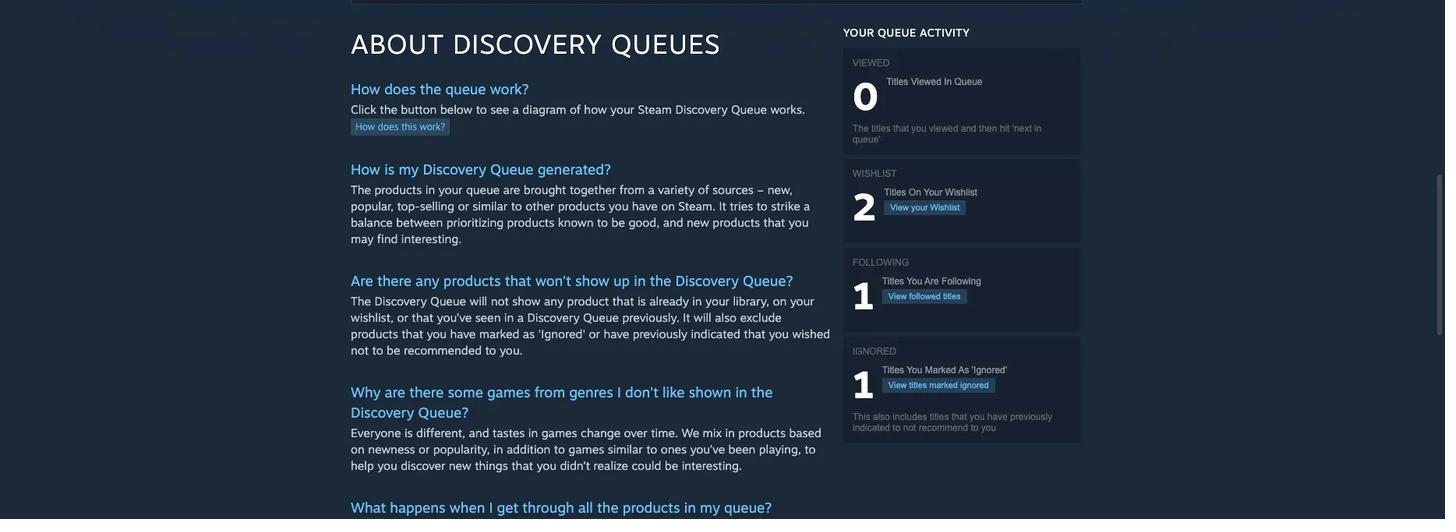Task type: locate. For each thing, give the bounding box(es) containing it.
0 horizontal spatial also
[[715, 310, 737, 325]]

–
[[757, 182, 764, 197]]

0 vertical spatial marked
[[479, 327, 519, 341]]

up
[[613, 272, 630, 289]]

0 horizontal spatial previously
[[633, 327, 687, 341]]

0 vertical spatial interesting.
[[401, 231, 462, 246]]

see
[[490, 102, 509, 117]]

a inside how does the queue work? click the button below to see a diagram of how your steam discovery queue works. how does this work?
[[513, 102, 519, 117]]

indicated
[[691, 327, 740, 341], [853, 422, 890, 433]]

does left the this
[[378, 121, 399, 133]]

button
[[401, 102, 437, 117]]

discovery up wishlist,
[[375, 294, 427, 309]]

why
[[351, 383, 381, 401]]

queue up prioritizing at the left top
[[466, 182, 500, 197]]

from inside how is my discovery queue generated? the products in your queue are brought together from a variety of sources – new, popular, top-selling or similar to other products you have on steam. it tries to strike a balance between prioritizing products known to be good, and new products that you may find interesting.
[[619, 182, 645, 197]]

2 horizontal spatial not
[[903, 422, 916, 433]]

what
[[351, 499, 386, 516]]

titles inside viewed 0 titles viewed in queue
[[886, 76, 908, 87]]

2 vertical spatial and
[[469, 426, 489, 440]]

be down wishlist,
[[387, 343, 400, 358]]

1 vertical spatial queue?
[[418, 404, 469, 421]]

be inside how is my discovery queue generated? the products in your queue are brought together from a variety of sources – new, popular, top-selling or similar to other products you have on steam. it tries to strike a balance between prioritizing products known to be good, and new products that you may find interesting.
[[612, 215, 625, 230]]

0 vertical spatial similar
[[473, 199, 508, 214]]

queue? up different,
[[418, 404, 469, 421]]

wishlist up view your wishlist link
[[945, 187, 977, 198]]

from inside why are there some games from genres i don't like shown in the discovery queue? everyone is different, and tastes in games change over time. we mix in products based on newness or popularity, in addition to games similar to ones you've been playing, to help you discover new things that you didn't realize could be interesting.
[[535, 383, 565, 401]]

there inside are there any products that won't show up in the discovery queue? the discovery queue will not show any product that is already in your library, on your wishlist, or that you've seen in a discovery queue previously. it will also exclude products that you have marked as 'ignored' or have previously indicated that you wished not to be recommended to you.
[[377, 272, 412, 289]]

how
[[584, 102, 607, 117]]

viewed
[[853, 58, 890, 69]]

in up addition
[[528, 426, 538, 440]]

1 horizontal spatial on
[[661, 199, 675, 214]]

you inside following 1 titles you are following view followed titles
[[907, 276, 922, 287]]

1 horizontal spatial my
[[700, 499, 720, 516]]

1 inside following 1 titles you are following view followed titles
[[853, 272, 874, 319]]

discovery up selling
[[423, 161, 486, 178]]

1 vertical spatial on
[[773, 294, 787, 309]]

is up popular,
[[384, 161, 395, 178]]

this
[[401, 121, 417, 133]]

1 you from the top
[[907, 276, 922, 287]]

you've down mix
[[690, 442, 725, 457]]

0 horizontal spatial be
[[387, 343, 400, 358]]

0 horizontal spatial queue?
[[418, 404, 469, 421]]

1 vertical spatial the
[[351, 182, 371, 197]]

titles for viewed 0 titles viewed in queue
[[886, 76, 908, 87]]

1 vertical spatial from
[[535, 383, 565, 401]]

the up already
[[650, 272, 671, 289]]

0 vertical spatial show
[[575, 272, 609, 289]]

1 horizontal spatial also
[[873, 412, 890, 422]]

queue inside how is my discovery queue generated? the products in your queue are brought together from a variety of sources – new, popular, top-selling or similar to other products you have on steam. it tries to strike a balance between prioritizing products known to be good, and new products that you may find interesting.
[[466, 182, 500, 197]]

view your wishlist link
[[884, 200, 966, 215]]

1 vertical spatial also
[[873, 412, 890, 422]]

there left the some
[[409, 383, 444, 401]]

queue up the brought
[[490, 161, 534, 178]]

view
[[890, 203, 909, 212], [888, 292, 907, 301], [888, 380, 907, 390]]

on up 'help'
[[351, 442, 365, 457]]

and down 'steam.'
[[663, 215, 683, 230]]

be
[[612, 215, 625, 230], [387, 343, 400, 358], [665, 458, 678, 473]]

queue inside how is my discovery queue generated? the products in your queue are brought together from a variety of sources – new, popular, top-selling or similar to other products you have on steam. it tries to strike a balance between prioritizing products known to be good, and new products that you may find interesting.
[[490, 161, 534, 178]]

that inside why are there some games from genres i don't like shown in the discovery queue? everyone is different, and tastes in games change over time. we mix in products based on newness or popularity, in addition to games similar to ones you've been playing, to help you discover new things that you didn't realize could be interesting.
[[511, 458, 533, 473]]

1 1 from the top
[[853, 272, 874, 319]]

when
[[449, 499, 485, 516]]

known
[[558, 215, 594, 230]]

1 vertical spatial view
[[888, 292, 907, 301]]

discovery right steam
[[675, 102, 728, 117]]

you
[[911, 123, 927, 134], [609, 199, 629, 214], [789, 215, 809, 230], [427, 327, 447, 341], [769, 327, 789, 341], [970, 412, 985, 422], [981, 422, 996, 433], [377, 458, 397, 473], [537, 458, 557, 473]]

are inside how is my discovery queue generated? the products in your queue are brought together from a variety of sources – new, popular, top-selling or similar to other products you have on steam. it tries to strike a balance between prioritizing products known to be good, and new products that you may find interesting.
[[503, 182, 520, 197]]

0 vertical spatial also
[[715, 310, 737, 325]]

0 vertical spatial 'ignored'
[[538, 327, 586, 341]]

indicated inside are there any products that won't show up in the discovery queue? the discovery queue will not show any product that is already in your library, on your wishlist, or that you've seen in a discovery queue previously. it will also exclude products that you have marked as 'ignored' or have previously indicated that you wished not to be recommended to you.
[[691, 327, 740, 341]]

the
[[853, 123, 869, 134], [351, 182, 371, 197], [351, 294, 371, 309]]

1 vertical spatial are
[[385, 383, 405, 401]]

wishlist
[[945, 187, 977, 198], [930, 203, 960, 212]]

0 vertical spatial you've
[[437, 310, 472, 325]]

view inside following 1 titles you are following view followed titles
[[888, 292, 907, 301]]

titles inside following 1 titles you are following view followed titles
[[882, 276, 904, 287]]

1 vertical spatial is
[[638, 294, 646, 309]]

products up top- at the top of the page
[[375, 182, 422, 197]]

1 vertical spatial interesting.
[[682, 458, 742, 473]]

also right 'this'
[[873, 412, 890, 422]]

1 vertical spatial any
[[544, 294, 564, 309]]

previously inside are there any products that won't show up in the discovery queue? the discovery queue will not show any product that is already in your library, on your wishlist, or that you've seen in a discovery queue previously. it will also exclude products that you have marked as 'ignored' or have previously indicated that you wished not to be recommended to you.
[[633, 327, 687, 341]]

2 you from the top
[[907, 365, 922, 376]]

new inside how is my discovery queue generated? the products in your queue are brought together from a variety of sources – new, popular, top-selling or similar to other products you have on steam. it tries to strike a balance between prioritizing products known to be good, and new products that you may find interesting.
[[687, 215, 709, 230]]

0 vertical spatial you
[[907, 276, 922, 287]]

2 vertical spatial is
[[404, 426, 413, 440]]

1 vertical spatial it
[[683, 310, 690, 325]]

what happens when i get through all the products in my queue?
[[351, 499, 772, 516]]

i inside why are there some games from genres i don't like shown in the discovery queue? everyone is different, and tastes in games change over time. we mix in products based on newness or popularity, in addition to games similar to ones you've been playing, to help you discover new things that you didn't realize could be interesting.
[[617, 383, 621, 401]]

you inside ignored 1 titles you marked as 'ignored' view titles marked ignored
[[907, 365, 922, 376]]

0 vertical spatial previously
[[633, 327, 687, 341]]

0 horizontal spatial interesting.
[[401, 231, 462, 246]]

view up the includes
[[888, 380, 907, 390]]

previously inside the this also includes titles that you have previously indicated to not recommend to you
[[1010, 412, 1052, 422]]

have down the 'ignored'
[[987, 412, 1008, 422]]

may
[[351, 231, 374, 246]]

to right recommend
[[971, 422, 979, 433]]

discovery
[[453, 27, 602, 60], [675, 102, 728, 117], [423, 161, 486, 178], [675, 272, 739, 289], [375, 294, 427, 309], [527, 310, 580, 325], [351, 404, 414, 421]]

titles inside the titles that you viewed and then hit 'next in queue'
[[871, 123, 891, 134]]

0 vertical spatial there
[[377, 272, 412, 289]]

will
[[470, 294, 487, 309], [694, 310, 711, 325]]

tries
[[730, 199, 753, 214]]

that inside how is my discovery queue generated? the products in your queue are brought together from a variety of sources – new, popular, top-selling or similar to other products you have on steam. it tries to strike a balance between prioritizing products known to be good, and new products that you may find interesting.
[[764, 215, 785, 230]]

0 vertical spatial view
[[890, 203, 909, 212]]

from up good,
[[619, 182, 645, 197]]

marked
[[479, 327, 519, 341], [929, 380, 958, 390]]

1 horizontal spatial previously
[[1010, 412, 1052, 422]]

1 vertical spatial not
[[351, 343, 369, 358]]

following
[[942, 276, 981, 287]]

discovery inside how does the queue work? click the button below to see a diagram of how your steam discovery queue works. how does this work?
[[675, 102, 728, 117]]

it inside are there any products that won't show up in the discovery queue? the discovery queue will not show any product that is already in your library, on your wishlist, or that you've seen in a discovery queue previously. it will also exclude products that you have marked as 'ignored' or have previously indicated that you wished not to be recommended to you.
[[683, 310, 690, 325]]

1 horizontal spatial is
[[404, 426, 413, 440]]

you for ignored 1 titles you marked as 'ignored' view titles marked ignored
[[907, 365, 922, 376]]

0 vertical spatial queue
[[445, 80, 486, 97]]

in right shown
[[735, 383, 747, 401]]

0 vertical spatial queue?
[[743, 272, 793, 289]]

1 vertical spatial indicated
[[853, 422, 890, 433]]

0 vertical spatial new
[[687, 215, 709, 230]]

marked down seen
[[479, 327, 519, 341]]

be down ones
[[665, 458, 678, 473]]

0 horizontal spatial not
[[351, 343, 369, 358]]

2 horizontal spatial on
[[773, 294, 787, 309]]

1 vertical spatial of
[[698, 182, 709, 197]]

queues
[[611, 27, 720, 60]]

be inside are there any products that won't show up in the discovery queue? the discovery queue will not show any product that is already in your library, on your wishlist, or that you've seen in a discovery queue previously. it will also exclude products that you have marked as 'ignored' or have previously indicated that you wished not to be recommended to you.
[[387, 343, 400, 358]]

to left 'other'
[[511, 199, 522, 214]]

titles left viewed
[[886, 76, 908, 87]]

of
[[570, 102, 581, 117], [698, 182, 709, 197]]

there down find
[[377, 272, 412, 289]]

have inside how is my discovery queue generated? the products in your queue are brought together from a variety of sources – new, popular, top-selling or similar to other products you have on steam. it tries to strike a balance between prioritizing products known to be good, and new products that you may find interesting.
[[632, 199, 658, 214]]

0 horizontal spatial and
[[469, 426, 489, 440]]

you.
[[500, 343, 523, 358]]

from
[[619, 182, 645, 197], [535, 383, 565, 401]]

1 horizontal spatial not
[[491, 294, 509, 309]]

queue right in
[[954, 76, 983, 87]]

in up selling
[[425, 182, 435, 197]]

i left get
[[489, 499, 493, 516]]

products up playing,
[[738, 426, 786, 440]]

2 vertical spatial not
[[903, 422, 916, 433]]

'next
[[1012, 123, 1032, 134]]

be left good,
[[612, 215, 625, 230]]

how
[[351, 80, 380, 97], [355, 121, 375, 133], [351, 161, 380, 178]]

to up could
[[646, 442, 657, 457]]

0 vertical spatial be
[[612, 215, 625, 230]]

0 horizontal spatial marked
[[479, 327, 519, 341]]

2 horizontal spatial is
[[638, 294, 646, 309]]

products
[[375, 182, 422, 197], [558, 199, 605, 214], [507, 215, 554, 230], [713, 215, 760, 230], [443, 272, 501, 289], [351, 327, 398, 341], [738, 426, 786, 440], [623, 499, 680, 516]]

1 vertical spatial be
[[387, 343, 400, 358]]

products down could
[[623, 499, 680, 516]]

to
[[476, 102, 487, 117], [511, 199, 522, 214], [757, 199, 768, 214], [597, 215, 608, 230], [372, 343, 383, 358], [485, 343, 496, 358], [893, 422, 901, 433], [971, 422, 979, 433], [554, 442, 565, 457], [646, 442, 657, 457], [805, 442, 816, 457]]

how inside how is my discovery queue generated? the products in your queue are brought together from a variety of sources – new, popular, top-selling or similar to other products you have on steam. it tries to strike a balance between prioritizing products known to be good, and new products that you may find interesting.
[[351, 161, 380, 178]]

titles inside ignored 1 titles you marked as 'ignored' view titles marked ignored
[[909, 380, 927, 390]]

a right see
[[513, 102, 519, 117]]

1 horizontal spatial be
[[612, 215, 625, 230]]

1 down following
[[853, 272, 874, 319]]

0 horizontal spatial it
[[683, 310, 690, 325]]

some
[[448, 383, 483, 401]]

similar inside why are there some games from genres i don't like shown in the discovery queue? everyone is different, and tastes in games change over time. we mix in products based on newness or popularity, in addition to games similar to ones you've been playing, to help you discover new things that you didn't realize could be interesting.
[[608, 442, 643, 457]]

view for 1
[[888, 292, 907, 301]]

similar
[[473, 199, 508, 214], [608, 442, 643, 457]]

'ignored' up the 'ignored'
[[972, 365, 1007, 376]]

2 horizontal spatial be
[[665, 458, 678, 473]]

titles down ignored
[[882, 365, 904, 376]]

there inside why are there some games from genres i don't like shown in the discovery queue? everyone is different, and tastes in games change over time. we mix in products based on newness or popularity, in addition to games similar to ones you've been playing, to help you discover new things that you didn't realize could be interesting.
[[409, 383, 444, 401]]

0 vertical spatial of
[[570, 102, 581, 117]]

0 vertical spatial indicated
[[691, 327, 740, 341]]

0 vertical spatial is
[[384, 161, 395, 178]]

new inside why are there some games from genres i don't like shown in the discovery queue? everyone is different, and tastes in games change over time. we mix in products based on newness or popularity, in addition to games similar to ones you've been playing, to help you discover new things that you didn't realize could be interesting.
[[449, 458, 471, 473]]

queue?
[[743, 272, 793, 289], [418, 404, 469, 421]]

1 for following 1 titles you are following view followed titles
[[853, 272, 874, 319]]

it down already
[[683, 310, 690, 325]]

are inside are there any products that won't show up in the discovery queue? the discovery queue will not show any product that is already in your library, on your wishlist, or that you've seen in a discovery queue previously. it will also exclude products that you have marked as 'ignored' or have previously indicated that you wished not to be recommended to you.
[[351, 272, 373, 289]]

previously.
[[622, 310, 680, 325]]

the up wishlist,
[[351, 294, 371, 309]]

of inside how does the queue work? click the button below to see a diagram of how your steam discovery queue works. how does this work?
[[570, 102, 581, 117]]

to left see
[[476, 102, 487, 117]]

indicated inside the this also includes titles that you have previously indicated to not recommend to you
[[853, 422, 890, 433]]

0 horizontal spatial are
[[351, 272, 373, 289]]

your down the on
[[911, 203, 928, 212]]

the right click
[[380, 102, 397, 117]]

are right why on the bottom left of the page
[[385, 383, 405, 401]]

1 horizontal spatial will
[[694, 310, 711, 325]]

similar up prioritizing at the left top
[[473, 199, 508, 214]]

1 vertical spatial there
[[409, 383, 444, 401]]

new down 'steam.'
[[687, 215, 709, 230]]

that inside the titles that you viewed and then hit 'next in queue'
[[893, 123, 909, 134]]

1 vertical spatial you've
[[690, 442, 725, 457]]

2 1 from the top
[[853, 361, 874, 408]]

does
[[384, 80, 416, 97], [378, 121, 399, 133]]

will right previously.
[[694, 310, 711, 325]]

1 horizontal spatial interesting.
[[682, 458, 742, 473]]

queue up below
[[445, 80, 486, 97]]

titles left the on
[[884, 187, 906, 198]]

1 vertical spatial 1
[[853, 361, 874, 408]]

queue?
[[724, 499, 772, 516]]

1 horizontal spatial you've
[[690, 442, 725, 457]]

to inside how does the queue work? click the button below to see a diagram of how your steam discovery queue works. how does this work?
[[476, 102, 487, 117]]

1 vertical spatial and
[[663, 215, 683, 230]]

games up addition
[[541, 426, 577, 440]]

titles down following
[[943, 292, 961, 301]]

titles right the includes
[[930, 412, 949, 422]]

view inside "wishlist 2 titles on your wishlist view your wishlist"
[[890, 203, 909, 212]]

new down popularity,
[[449, 458, 471, 473]]

1 vertical spatial your
[[924, 187, 943, 198]]

popular,
[[351, 199, 394, 214]]

products down tries
[[713, 215, 760, 230]]

about discovery queues
[[351, 27, 720, 60]]

it
[[719, 199, 726, 214], [683, 310, 690, 325]]

'ignored' inside ignored 1 titles you marked as 'ignored' view titles marked ignored
[[972, 365, 1007, 376]]

mix
[[703, 426, 722, 440]]

1 horizontal spatial of
[[698, 182, 709, 197]]

any down between
[[416, 272, 439, 289]]

0 horizontal spatial from
[[535, 383, 565, 401]]

0 vertical spatial on
[[661, 199, 675, 214]]

titles inside ignored 1 titles you marked as 'ignored' view titles marked ignored
[[882, 365, 904, 376]]

1 inside ignored 1 titles you marked as 'ignored' view titles marked ignored
[[853, 361, 874, 408]]

is up newness
[[404, 426, 413, 440]]

ignored
[[960, 380, 989, 390]]

you for following 1 titles you are following view followed titles
[[907, 276, 922, 287]]

how up popular,
[[351, 161, 380, 178]]

1 vertical spatial my
[[700, 499, 720, 516]]

queue
[[445, 80, 486, 97], [466, 182, 500, 197]]

are up wishlist,
[[351, 272, 373, 289]]

marked
[[925, 365, 956, 376]]

will up seen
[[470, 294, 487, 309]]

your inside "wishlist 2 titles on your wishlist view your wishlist"
[[924, 187, 943, 198]]

is up previously.
[[638, 294, 646, 309]]

0 vertical spatial and
[[961, 123, 976, 134]]

0 horizontal spatial are
[[385, 383, 405, 401]]

it left tries
[[719, 199, 726, 214]]

in
[[944, 76, 952, 87]]

discovery up everyone on the left bottom
[[351, 404, 414, 421]]

1 vertical spatial you
[[907, 365, 922, 376]]

2 vertical spatial the
[[351, 294, 371, 309]]

also inside are there any products that won't show up in the discovery queue? the discovery queue will not show any product that is already in your library, on your wishlist, or that you've seen in a discovery queue previously. it will also exclude products that you have marked as 'ignored' or have previously indicated that you wished not to be recommended to you.
[[715, 310, 737, 325]]

marked down marked
[[929, 380, 958, 390]]

i
[[617, 383, 621, 401], [489, 499, 493, 516]]

steam.
[[678, 199, 716, 214]]

1 vertical spatial similar
[[608, 442, 643, 457]]

any down won't
[[544, 294, 564, 309]]

or up discover
[[419, 442, 430, 457]]

and inside why are there some games from genres i don't like shown in the discovery queue? everyone is different, and tastes in games change over time. we mix in products based on newness or popularity, in addition to games similar to ones you've been playing, to help you discover new things that you didn't realize could be interesting.
[[469, 426, 489, 440]]

viewed 0 titles viewed in queue
[[853, 58, 983, 119]]

queue
[[878, 26, 916, 39], [954, 76, 983, 87], [731, 102, 767, 117], [490, 161, 534, 178], [430, 294, 466, 309], [583, 310, 619, 325]]

0 vertical spatial it
[[719, 199, 726, 214]]

time.
[[651, 426, 678, 440]]

you've
[[437, 310, 472, 325], [690, 442, 725, 457]]

my up top- at the top of the page
[[399, 161, 419, 178]]

products inside why are there some games from genres i don't like shown in the discovery queue? everyone is different, and tastes in games change over time. we mix in products based on newness or popularity, in addition to games similar to ones you've been playing, to help you discover new things that you didn't realize could be interesting.
[[738, 426, 786, 440]]

are
[[351, 272, 373, 289], [925, 276, 939, 287]]

0 horizontal spatial work?
[[420, 121, 445, 133]]

0 horizontal spatial 'ignored'
[[538, 327, 586, 341]]

titles down following
[[882, 276, 904, 287]]

are left the brought
[[503, 182, 520, 197]]

1 horizontal spatial are
[[503, 182, 520, 197]]

hit
[[1000, 123, 1010, 134]]

1 vertical spatial 'ignored'
[[972, 365, 1007, 376]]

1 horizontal spatial similar
[[608, 442, 643, 457]]

titles down 0
[[871, 123, 891, 134]]

product
[[567, 294, 609, 309]]

titles inside "wishlist 2 titles on your wishlist view your wishlist"
[[884, 187, 906, 198]]

on
[[909, 187, 921, 198]]

view down the on
[[890, 203, 909, 212]]

marked inside are there any products that won't show up in the discovery queue? the discovery queue will not show any product that is already in your library, on your wishlist, or that you've seen in a discovery queue previously. it will also exclude products that you have marked as 'ignored' or have previously indicated that you wished not to be recommended to you.
[[479, 327, 519, 341]]

the down 0
[[853, 123, 869, 134]]

1 vertical spatial queue
[[466, 182, 500, 197]]

marked inside ignored 1 titles you marked as 'ignored' view titles marked ignored
[[929, 380, 958, 390]]

work?
[[490, 80, 529, 97], [420, 121, 445, 133]]

view left followed
[[888, 292, 907, 301]]

not
[[491, 294, 509, 309], [351, 343, 369, 358], [903, 422, 916, 433]]

have inside the this also includes titles that you have previously indicated to not recommend to you
[[987, 412, 1008, 422]]

my
[[399, 161, 419, 178], [700, 499, 720, 516]]

the inside the titles that you viewed and then hit 'next in queue'
[[853, 123, 869, 134]]

queue left "works."
[[731, 102, 767, 117]]

you
[[907, 276, 922, 287], [907, 365, 922, 376]]

0 vertical spatial does
[[384, 80, 416, 97]]

0 vertical spatial will
[[470, 294, 487, 309]]

not left recommend
[[903, 422, 916, 433]]

as
[[523, 327, 535, 341]]

0 horizontal spatial i
[[489, 499, 493, 516]]

genres
[[569, 383, 613, 401]]

to right 'this'
[[893, 422, 901, 433]]

the inside are there any products that won't show up in the discovery queue? the discovery queue will not show any product that is already in your library, on your wishlist, or that you've seen in a discovery queue previously. it will also exclude products that you have marked as 'ignored' or have previously indicated that you wished not to be recommended to you.
[[650, 272, 671, 289]]

indicated left the includes
[[853, 422, 890, 433]]

0 horizontal spatial indicated
[[691, 327, 740, 341]]

have
[[632, 199, 658, 214], [450, 327, 476, 341], [604, 327, 629, 341], [987, 412, 1008, 422]]

to down wishlist,
[[372, 343, 383, 358]]

your right the how
[[610, 102, 634, 117]]

products up known
[[558, 199, 605, 214]]

it inside how is my discovery queue generated? the products in your queue are brought together from a variety of sources – new, popular, top-selling or similar to other products you have on steam. it tries to strike a balance between prioritizing products known to be good, and new products that you may find interesting.
[[719, 199, 726, 214]]

titles
[[886, 76, 908, 87], [884, 187, 906, 198], [882, 276, 904, 287], [882, 365, 904, 376]]

and left 'then'
[[961, 123, 976, 134]]

1 horizontal spatial it
[[719, 199, 726, 214]]

based
[[789, 426, 821, 440]]

'ignored'
[[538, 327, 586, 341], [972, 365, 1007, 376]]

0 horizontal spatial new
[[449, 458, 471, 473]]

ones
[[661, 442, 687, 457]]

your up selling
[[439, 182, 463, 197]]

games
[[487, 383, 530, 401], [541, 426, 577, 440], [568, 442, 604, 457]]

the
[[420, 80, 441, 97], [380, 102, 397, 117], [650, 272, 671, 289], [751, 383, 773, 401], [597, 499, 619, 516]]

good,
[[629, 215, 660, 230]]

1 up 'this'
[[853, 361, 874, 408]]

generated?
[[538, 161, 611, 178]]

the right all
[[597, 499, 619, 516]]

1 vertical spatial games
[[541, 426, 577, 440]]

0 vertical spatial from
[[619, 182, 645, 197]]

of left the how
[[570, 102, 581, 117]]

you've inside why are there some games from genres i don't like shown in the discovery queue? everyone is different, and tastes in games change over time. we mix in products based on newness or popularity, in addition to games similar to ones you've been playing, to help you discover new things that you didn't realize could be interesting.
[[690, 442, 725, 457]]

1 horizontal spatial your
[[924, 187, 943, 198]]

like
[[663, 383, 685, 401]]

from left genres
[[535, 383, 565, 401]]

your inside how does the queue work? click the button below to see a diagram of how your steam discovery queue works. how does this work?
[[610, 102, 634, 117]]

i left don't
[[617, 383, 621, 401]]

2 vertical spatial how
[[351, 161, 380, 178]]

2 vertical spatial on
[[351, 442, 365, 457]]



Task type: vqa. For each thing, say whether or not it's contained in the screenshot.
cult of the lamb image
no



Task type: describe. For each thing, give the bounding box(es) containing it.
in right already
[[692, 294, 702, 309]]

top-
[[397, 199, 420, 214]]

your inside how is my discovery queue generated? the products in your queue are brought together from a variety of sources – new, popular, top-selling or similar to other products you have on steam. it tries to strike a balance between prioritizing products known to be good, and new products that you may find interesting.
[[439, 182, 463, 197]]

works.
[[770, 102, 805, 117]]

selling
[[420, 199, 454, 214]]

or down product
[[589, 327, 600, 341]]

brought
[[524, 182, 566, 197]]

everyone
[[351, 426, 401, 440]]

all
[[578, 499, 593, 516]]

0 vertical spatial wishlist
[[945, 187, 977, 198]]

products up seen
[[443, 272, 501, 289]]

different,
[[416, 426, 465, 440]]

things
[[475, 458, 508, 473]]

about
[[351, 27, 444, 60]]

discovery up diagram
[[453, 27, 602, 60]]

or inside why are there some games from genres i don't like shown in the discovery queue? everyone is different, and tastes in games change over time. we mix in products based on newness or popularity, in addition to games similar to ones you've been playing, to help you discover new things that you didn't realize could be interesting.
[[419, 442, 430, 457]]

how does the queue work? click the button below to see a diagram of how your steam discovery queue works. how does this work?
[[351, 80, 805, 133]]

this also includes titles that you have previously indicated to not recommend to you
[[853, 412, 1052, 433]]

your inside "wishlist 2 titles on your wishlist view your wishlist"
[[911, 203, 928, 212]]

have up recommended
[[450, 327, 476, 341]]

your left library,
[[705, 294, 730, 309]]

on inside why are there some games from genres i don't like shown in the discovery queue? everyone is different, and tastes in games change over time. we mix in products based on newness or popularity, in addition to games similar to ones you've been playing, to help you discover new things that you didn't realize could be interesting.
[[351, 442, 365, 457]]

recommend
[[919, 422, 968, 433]]

have down previously.
[[604, 327, 629, 341]]

titles inside following 1 titles you are following view followed titles
[[943, 292, 961, 301]]

library,
[[733, 294, 769, 309]]

my inside how is my discovery queue generated? the products in your queue are brought together from a variety of sources – new, popular, top-selling or similar to other products you have on steam. it tries to strike a balance between prioritizing products known to be good, and new products that you may find interesting.
[[399, 161, 419, 178]]

1 vertical spatial wishlist
[[930, 203, 960, 212]]

titles for following 1 titles you are following view followed titles
[[882, 276, 904, 287]]

to right known
[[597, 215, 608, 230]]

variety
[[658, 182, 695, 197]]

been
[[728, 442, 756, 457]]

new,
[[768, 182, 793, 197]]

wished
[[792, 327, 830, 341]]

to down –
[[757, 199, 768, 214]]

1 vertical spatial i
[[489, 499, 493, 516]]

or right wishlist,
[[397, 310, 408, 325]]

is inside are there any products that won't show up in the discovery queue? the discovery queue will not show any product that is already in your library, on your wishlist, or that you've seen in a discovery queue previously. it will also exclude products that you have marked as 'ignored' or have previously indicated that you wished not to be recommended to you.
[[638, 294, 646, 309]]

are inside why are there some games from genres i don't like shown in the discovery queue? everyone is different, and tastes in games change over time. we mix in products based on newness or popularity, in addition to games similar to ones you've been playing, to help you discover new things that you didn't realize could be interesting.
[[385, 383, 405, 401]]

in right seen
[[504, 310, 514, 325]]

happens
[[390, 499, 445, 516]]

0 horizontal spatial will
[[470, 294, 487, 309]]

ignored 1 titles you marked as 'ignored' view titles marked ignored
[[853, 346, 1007, 408]]

steam
[[638, 102, 672, 117]]

0 vertical spatial not
[[491, 294, 509, 309]]

a left variety
[[648, 182, 655, 197]]

queue up recommended
[[430, 294, 466, 309]]

0 vertical spatial games
[[487, 383, 530, 401]]

viewed
[[911, 76, 941, 87]]

on inside are there any products that won't show up in the discovery queue? the discovery queue will not show any product that is already in your library, on your wishlist, or that you've seen in a discovery queue previously. it will also exclude products that you have marked as 'ignored' or have previously indicated that you wished not to be recommended to you.
[[773, 294, 787, 309]]

over
[[624, 426, 648, 440]]

find
[[377, 231, 398, 246]]

also inside the this also includes titles that you have previously indicated to not recommend to you
[[873, 412, 890, 422]]

1 horizontal spatial any
[[544, 294, 564, 309]]

a right 'strike'
[[804, 199, 810, 214]]

viewed
[[929, 123, 958, 134]]

you inside the titles that you viewed and then hit 'next in queue'
[[911, 123, 927, 134]]

and inside how is my discovery queue generated? the products in your queue are brought together from a variety of sources – new, popular, top-selling or similar to other products you have on steam. it tries to strike a balance between prioritizing products known to be good, and new products that you may find interesting.
[[663, 215, 683, 230]]

discovery inside why are there some games from genres i don't like shown in the discovery queue? everyone is different, and tastes in games change over time. we mix in products based on newness or popularity, in addition to games similar to ones you've been playing, to help you discover new things that you didn't realize could be interesting.
[[351, 404, 414, 421]]

is inside how is my discovery queue generated? the products in your queue are brought together from a variety of sources – new, popular, top-selling or similar to other products you have on steam. it tries to strike a balance between prioritizing products known to be good, and new products that you may find interesting.
[[384, 161, 395, 178]]

queue up 'viewed'
[[878, 26, 916, 39]]

0 horizontal spatial your
[[843, 26, 874, 39]]

we
[[682, 426, 699, 440]]

why are there some games from genres i don't like shown in the discovery queue? everyone is different, and tastes in games change over time. we mix in products based on newness or popularity, in addition to games similar to ones you've been playing, to help you discover new things that you didn't realize could be interesting.
[[351, 383, 821, 473]]

queue inside viewed 0 titles viewed in queue
[[954, 76, 983, 87]]

view followed titles link
[[882, 289, 967, 304]]

the inside why are there some games from genres i don't like shown in the discovery queue? everyone is different, and tastes in games change over time. we mix in products based on newness or popularity, in addition to games similar to ones you've been playing, to help you discover new things that you didn't realize could be interesting.
[[751, 383, 773, 401]]

seen
[[475, 310, 501, 325]]

in right mix
[[725, 426, 735, 440]]

your up wished
[[790, 294, 814, 309]]

don't
[[625, 383, 659, 401]]

this
[[853, 412, 870, 422]]

on inside how is my discovery queue generated? the products in your queue are brought together from a variety of sources – new, popular, top-selling or similar to other products you have on steam. it tries to strike a balance between prioritizing products known to be good, and new products that you may find interesting.
[[661, 199, 675, 214]]

exclude
[[740, 310, 782, 325]]

in left "queue?"
[[684, 499, 696, 516]]

below
[[440, 102, 473, 117]]

view for 2
[[890, 203, 909, 212]]

how for does
[[351, 80, 380, 97]]

then
[[979, 123, 997, 134]]

playing,
[[759, 442, 801, 457]]

get
[[497, 499, 518, 516]]

in up things
[[493, 442, 503, 457]]

other
[[525, 199, 554, 214]]

help
[[351, 458, 374, 473]]

discovery up as
[[527, 310, 580, 325]]

through
[[522, 499, 574, 516]]

1 for ignored 1 titles you marked as 'ignored' view titles marked ignored
[[853, 361, 874, 408]]

0 vertical spatial work?
[[490, 80, 529, 97]]

as
[[958, 365, 969, 376]]

queue inside how does the queue work? click the button below to see a diagram of how your steam discovery queue works. how does this work?
[[731, 102, 767, 117]]

between
[[396, 215, 443, 230]]

0 horizontal spatial any
[[416, 272, 439, 289]]

discovery inside how is my discovery queue generated? the products in your queue are brought together from a variety of sources – new, popular, top-selling or similar to other products you have on steam. it tries to strike a balance between prioritizing products known to be good, and new products that you may find interesting.
[[423, 161, 486, 178]]

similar inside how is my discovery queue generated? the products in your queue are brought together from a variety of sources – new, popular, top-selling or similar to other products you have on steam. it tries to strike a balance between prioritizing products known to be good, and new products that you may find interesting.
[[473, 199, 508, 214]]

tastes
[[493, 426, 525, 440]]

the inside how is my discovery queue generated? the products in your queue are brought together from a variety of sources – new, popular, top-selling or similar to other products you have on steam. it tries to strike a balance between prioritizing products known to be good, and new products that you may find interesting.
[[351, 182, 371, 197]]

discover
[[401, 458, 445, 473]]

of inside how is my discovery queue generated? the products in your queue are brought together from a variety of sources – new, popular, top-selling or similar to other products you have on steam. it tries to strike a balance between prioritizing products known to be good, and new products that you may find interesting.
[[698, 182, 709, 197]]

1 vertical spatial how
[[355, 121, 375, 133]]

queue inside how does the queue work? click the button below to see a diagram of how your steam discovery queue works. how does this work?
[[445, 80, 486, 97]]

wishlist 2 titles on your wishlist view your wishlist
[[853, 168, 977, 230]]

1 vertical spatial will
[[694, 310, 711, 325]]

is inside why are there some games from genres i don't like shown in the discovery queue? everyone is different, and tastes in games change over time. we mix in products based on newness or popularity, in addition to games similar to ones you've been playing, to help you discover new things that you didn't realize could be interesting.
[[404, 426, 413, 440]]

view inside ignored 1 titles you marked as 'ignored' view titles marked ignored
[[888, 380, 907, 390]]

not inside the this also includes titles that you have previously indicated to not recommend to you
[[903, 422, 916, 433]]

and inside the titles that you viewed and then hit 'next in queue'
[[961, 123, 976, 134]]

to down based
[[805, 442, 816, 457]]

in inside the titles that you viewed and then hit 'next in queue'
[[1034, 123, 1042, 134]]

the up button
[[420, 80, 441, 97]]

1 vertical spatial does
[[378, 121, 399, 133]]

view titles marked ignored link
[[882, 378, 995, 393]]

followed
[[909, 292, 941, 301]]

shown
[[689, 383, 731, 401]]

are there any products that won't show up in the discovery queue? the discovery queue will not show any product that is already in your library, on your wishlist, or that you've seen in a discovery queue previously. it will also exclude products that you have marked as 'ignored' or have previously indicated that you wished not to be recommended to you.
[[351, 272, 830, 358]]

ignored
[[853, 346, 896, 357]]

0
[[853, 72, 879, 119]]

titles inside the this also includes titles that you have previously indicated to not recommend to you
[[930, 412, 949, 422]]

didn't
[[560, 458, 590, 473]]

the titles that you viewed and then hit 'next in queue'
[[853, 123, 1042, 145]]

queue? inside why are there some games from genres i don't like shown in the discovery queue? everyone is different, and tastes in games change over time. we mix in products based on newness or popularity, in addition to games similar to ones you've been playing, to help you discover new things that you didn't realize could be interesting.
[[418, 404, 469, 421]]

sources
[[712, 182, 754, 197]]

1 vertical spatial show
[[512, 294, 541, 309]]

queue? inside are there any products that won't show up in the discovery queue? the discovery queue will not show any product that is already in your library, on your wishlist, or that you've seen in a discovery queue previously. it will also exclude products that you have marked as 'ignored' or have previously indicated that you wished not to be recommended to you.
[[743, 272, 793, 289]]

how for is
[[351, 161, 380, 178]]

be inside why are there some games from genres i don't like shown in the discovery queue? everyone is different, and tastes in games change over time. we mix in products based on newness or popularity, in addition to games similar to ones you've been playing, to help you discover new things that you didn't realize could be interesting.
[[665, 458, 678, 473]]

you've inside are there any products that won't show up in the discovery queue? the discovery queue will not show any product that is already in your library, on your wishlist, or that you've seen in a discovery queue previously. it will also exclude products that you have marked as 'ignored' or have previously indicated that you wished not to be recommended to you.
[[437, 310, 472, 325]]

to left you.
[[485, 343, 496, 358]]

prioritizing
[[446, 215, 504, 230]]

already
[[649, 294, 689, 309]]

addition
[[507, 442, 551, 457]]

queue'
[[853, 134, 881, 145]]

together
[[570, 182, 616, 197]]

wishlist
[[853, 168, 897, 179]]

queue down product
[[583, 310, 619, 325]]

titles for wishlist 2 titles on your wishlist view your wishlist
[[884, 187, 906, 198]]

to up didn't
[[554, 442, 565, 457]]

'ignored' inside are there any products that won't show up in the discovery queue? the discovery queue will not show any product that is already in your library, on your wishlist, or that you've seen in a discovery queue previously. it will also exclude products that you have marked as 'ignored' or have previously indicated that you wished not to be recommended to you.
[[538, 327, 586, 341]]

or inside how is my discovery queue generated? the products in your queue are brought together from a variety of sources – new, popular, top-selling or similar to other products you have on steam. it tries to strike a balance between prioritizing products known to be good, and new products that you may find interesting.
[[458, 199, 469, 214]]

change
[[581, 426, 621, 440]]

2 vertical spatial games
[[568, 442, 604, 457]]

products down wishlist,
[[351, 327, 398, 341]]

includes
[[893, 412, 927, 422]]

how is my discovery queue generated? the products in your queue are brought together from a variety of sources – new, popular, top-selling or similar to other products you have on steam. it tries to strike a balance between prioritizing products known to be good, and new products that you may find interesting.
[[351, 161, 810, 246]]

products down 'other'
[[507, 215, 554, 230]]

interesting. inside why are there some games from genres i don't like shown in the discovery queue? everyone is different, and tastes in games change over time. we mix in products based on newness or popularity, in addition to games similar to ones you've been playing, to help you discover new things that you didn't realize could be interesting.
[[682, 458, 742, 473]]

the inside are there any products that won't show up in the discovery queue? the discovery queue will not show any product that is already in your library, on your wishlist, or that you've seen in a discovery queue previously. it will also exclude products that you have marked as 'ignored' or have previously indicated that you wished not to be recommended to you.
[[351, 294, 371, 309]]

activity
[[920, 26, 970, 39]]

discovery up already
[[675, 272, 739, 289]]

that inside the this also includes titles that you have previously indicated to not recommend to you
[[951, 412, 967, 422]]

a inside are there any products that won't show up in the discovery queue? the discovery queue will not show any product that is already in your library, on your wishlist, or that you've seen in a discovery queue previously. it will also exclude products that you have marked as 'ignored' or have previously indicated that you wished not to be recommended to you.
[[517, 310, 524, 325]]

following
[[853, 257, 909, 268]]

interesting. inside how is my discovery queue generated? the products in your queue are brought together from a variety of sources – new, popular, top-selling or similar to other products you have on steam. it tries to strike a balance between prioritizing products known to be good, and new products that you may find interesting.
[[401, 231, 462, 246]]

2
[[853, 183, 876, 230]]

in inside how is my discovery queue generated? the products in your queue are brought together from a variety of sources – new, popular, top-selling or similar to other products you have on steam. it tries to strike a balance between prioritizing products known to be good, and new products that you may find interesting.
[[425, 182, 435, 197]]

titles for ignored 1 titles you marked as 'ignored' view titles marked ignored
[[882, 365, 904, 376]]

balance
[[351, 215, 393, 230]]

in right up
[[634, 272, 646, 289]]

popularity,
[[433, 442, 490, 457]]

are inside following 1 titles you are following view followed titles
[[925, 276, 939, 287]]

strike
[[771, 199, 800, 214]]



